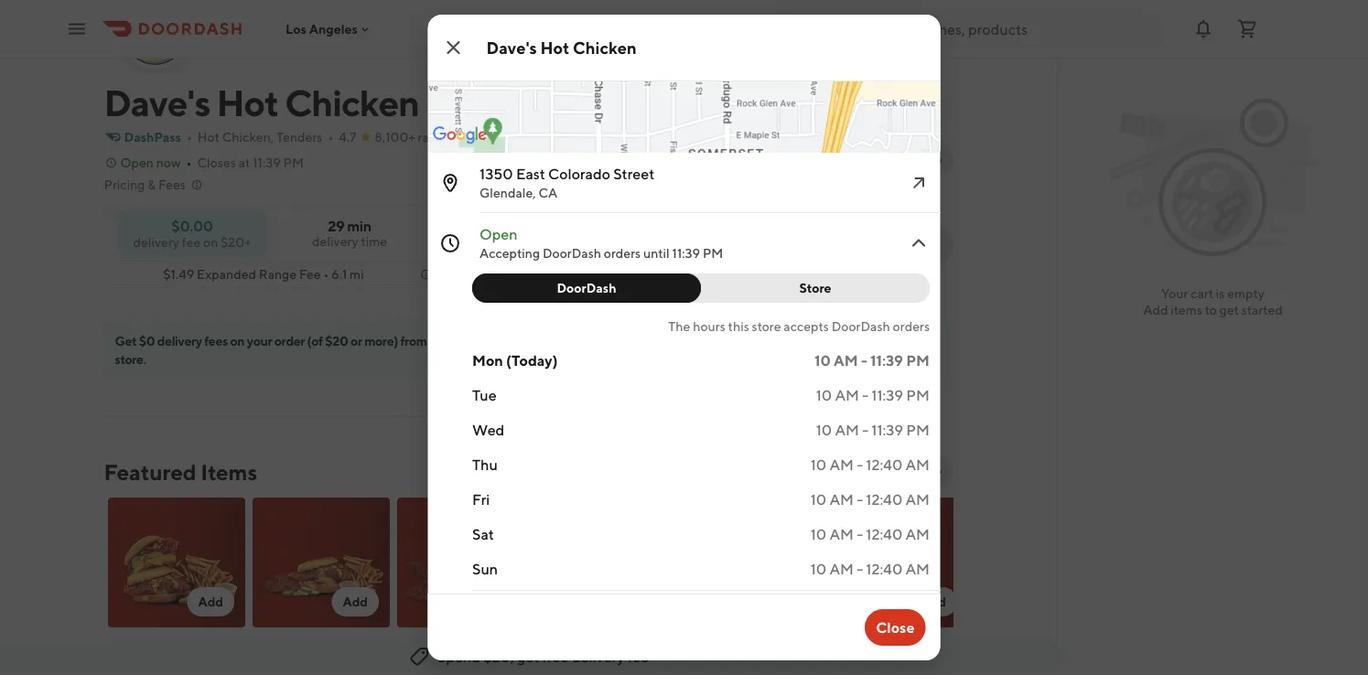 Task type: locate. For each thing, give the bounding box(es) containing it.
1 inside dave's #4: 1 slider with fries
[[612, 637, 617, 654]]

sliders for hot box - sliders
[[894, 637, 938, 654]]

#2:
[[153, 637, 175, 654]]

dave's #4: 1 slider with fries image
[[542, 498, 679, 628]]

1 vertical spatial get
[[517, 649, 540, 666]]

1 horizontal spatial 2
[[464, 637, 472, 654]]

sliders inside the "dave's #2:     2 sliders w/ fries"
[[188, 637, 231, 654]]

add button for dave's #4: 1 slider with fries
[[621, 588, 668, 617]]

tenders
[[276, 130, 323, 145], [475, 637, 526, 654]]

10 am - 12:40 am for thu
[[810, 456, 930, 474]]

hot
[[541, 38, 570, 57], [694, 52, 717, 67], [694, 52, 717, 67], [217, 81, 278, 124], [198, 130, 220, 145], [831, 637, 856, 654]]

the hours this store accepts doordash orders
[[668, 319, 930, 334]]

pm for mon (today)
[[906, 352, 930, 369]]

1 click item image from the top
[[908, 172, 930, 194]]

2 click item image from the top
[[908, 233, 930, 255]]

store
[[752, 319, 781, 334]]

0 vertical spatial doordash
[[542, 246, 601, 261]]

1 vertical spatial &
[[378, 637, 387, 654]]

doordash down save button
[[557, 281, 616, 296]]

los angeles button
[[286, 21, 373, 36]]

this inside the dave's hot chicken dialog
[[728, 319, 749, 334]]

$1.49
[[163, 267, 194, 282]]

fries for dave's #1:     2 tenders w/ fries
[[417, 657, 449, 674]]

add button
[[187, 588, 234, 617], [331, 588, 379, 617], [476, 588, 523, 617], [621, 588, 668, 617], [765, 588, 813, 617], [910, 588, 957, 617]]

add button up close
[[910, 588, 957, 617]]

10 for thu
[[810, 456, 827, 474]]

1 vertical spatial slider
[[260, 657, 297, 674]]

tenders left the 4.7
[[276, 130, 323, 145]]

colorado
[[548, 165, 610, 183]]

dave's #1:     2 tenders w/ fries image
[[397, 498, 534, 628]]

click item image right the 4
[[908, 233, 930, 255]]

street
[[613, 165, 654, 183]]

0 horizontal spatial min
[[347, 217, 372, 235]]

dave's
[[487, 38, 537, 57], [652, 52, 691, 67], [652, 52, 691, 67], [104, 81, 210, 124], [108, 637, 150, 654], [252, 637, 295, 654], [397, 637, 439, 654], [542, 637, 584, 654], [686, 637, 729, 654]]

- for wed
[[862, 422, 869, 439]]

pm
[[283, 155, 304, 170], [703, 246, 723, 261], [906, 352, 930, 369], [906, 387, 930, 404], [906, 422, 930, 439]]

slider down #3:
[[260, 657, 297, 674]]

mi down time
[[350, 267, 364, 282]]

add button down sun
[[476, 588, 523, 617]]

0 horizontal spatial orders
[[604, 246, 641, 261]]

& inside dave's #3: 1 tender & 1 slider w/ fries
[[378, 637, 387, 654]]

fries down #1:
[[417, 657, 449, 674]]

2 right #2:
[[177, 637, 185, 654]]

delivery up $1.49
[[133, 234, 179, 250]]

min right 29
[[347, 217, 372, 235]]

w/
[[108, 657, 125, 674], [300, 657, 318, 674], [397, 657, 414, 674]]

thu
[[472, 456, 498, 474]]

doordash right accepts
[[832, 319, 890, 334]]

1 horizontal spatial 6.1
[[474, 130, 490, 145]]

1 vertical spatial min
[[906, 246, 925, 259]]

1 for slider
[[612, 637, 617, 654]]

12:40 for sat
[[866, 526, 903, 543]]

previous button of carousel image
[[895, 465, 910, 480]]

1 horizontal spatial mi
[[492, 130, 507, 145]]

1 vertical spatial fee
[[628, 649, 649, 666]]

1 right #3:
[[322, 637, 327, 654]]

dave's inside dave's dash #2 w/drink
[[686, 637, 729, 654]]

add button up #2
[[765, 588, 813, 617]]

at
[[239, 155, 250, 170]]

0 vertical spatial 6.1
[[474, 130, 490, 145]]

0 horizontal spatial 6.1
[[332, 267, 347, 282]]

add button for dave's dash #2 w/drink
[[765, 588, 813, 617]]

pm for tue
[[906, 387, 930, 404]]

2 2 from the left
[[464, 637, 472, 654]]

4 add button from the left
[[621, 588, 668, 617]]

0 horizontal spatial fee
[[182, 234, 201, 250]]

dave's #2:     2 sliders w/ fries
[[108, 637, 231, 674]]

6.1 up 1350 in the left top of the page
[[474, 130, 490, 145]]

#2
[[767, 637, 785, 654]]

10 am - 11:39 pm for tue
[[816, 387, 930, 404]]

0 horizontal spatial 2
[[177, 637, 185, 654]]

1 horizontal spatial get
[[1220, 303, 1240, 318]]

1 horizontal spatial on
[[230, 334, 245, 349]]

6.1
[[474, 130, 490, 145], [332, 267, 347, 282]]

delivery
[[312, 234, 358, 249], [133, 234, 179, 250], [157, 334, 202, 349], [572, 649, 625, 666]]

store.
[[115, 352, 146, 367]]

doordash inside doordash button
[[557, 281, 616, 296]]

1 vertical spatial click item image
[[908, 233, 930, 255]]

1 horizontal spatial w/
[[300, 657, 318, 674]]

1 10 am - 12:40 am from the top
[[810, 456, 930, 474]]

hot box - sliders
[[831, 637, 938, 654]]

add button up the "dave's #2:     2 sliders w/ fries"
[[187, 588, 234, 617]]

min right the 4
[[906, 246, 925, 259]]

10 am - 11:39 pm for wed
[[816, 422, 930, 439]]

get right to
[[1220, 303, 1240, 318]]

2 fries from the left
[[320, 657, 352, 674]]

•
[[187, 130, 192, 145], [328, 130, 334, 145], [463, 130, 469, 145], [512, 130, 518, 145], [186, 155, 192, 170], [324, 267, 329, 282]]

1 vertical spatial open
[[479, 226, 517, 243]]

add down your
[[1144, 303, 1169, 318]]

1 horizontal spatial sliders
[[894, 637, 938, 654]]

0 vertical spatial fee
[[182, 234, 201, 250]]

0 horizontal spatial mi
[[350, 267, 364, 282]]

6.1 right fee
[[332, 267, 347, 282]]

fries
[[128, 657, 159, 674], [320, 657, 352, 674], [417, 657, 449, 674], [573, 657, 604, 674]]

open
[[120, 155, 154, 170], [479, 226, 517, 243]]

add button for dave's #2:     2 sliders w/ fries
[[187, 588, 234, 617]]

orders left until
[[604, 246, 641, 261]]

add button for dave's #3: 1 tender & 1 slider w/ fries
[[331, 588, 379, 617]]

3 10 am - 12:40 am from the top
[[810, 526, 930, 543]]

& inside button
[[148, 177, 156, 192]]

0 horizontal spatial slider
[[260, 657, 297, 674]]

next button of carousel image
[[932, 465, 946, 480]]

0 horizontal spatial tenders
[[276, 130, 323, 145]]

1 horizontal spatial &
[[378, 637, 387, 654]]

3 fries from the left
[[417, 657, 449, 674]]

2
[[177, 637, 185, 654], [464, 637, 472, 654]]

sliders right box
[[894, 637, 938, 654]]

2 vertical spatial 10 am - 11:39 pm
[[816, 422, 930, 439]]

fries down #2:
[[128, 657, 159, 674]]

1 right the "dave's #2:     2 sliders w/ fries"
[[252, 657, 258, 674]]

empty
[[1228, 286, 1265, 301]]

this right from
[[429, 334, 450, 349]]

fries inside dave's #4: 1 slider with fries
[[573, 657, 604, 674]]

tenders inside dave's #1:     2 tenders w/ fries
[[475, 637, 526, 654]]

close dave's hot chicken image
[[443, 37, 465, 59]]

1 horizontal spatial min
[[906, 246, 925, 259]]

0 horizontal spatial w/
[[108, 657, 125, 674]]

6 add button from the left
[[910, 588, 957, 617]]

3 w/ from the left
[[397, 657, 414, 674]]

1 vertical spatial orders
[[893, 319, 930, 334]]

fries down #4:
[[573, 657, 604, 674]]

1 w/ from the left
[[108, 657, 125, 674]]

1 fries from the left
[[128, 657, 159, 674]]

2 10 am - 12:40 am from the top
[[810, 491, 930, 509]]

orders down the 4
[[893, 319, 930, 334]]

doordash up doordash button
[[542, 246, 601, 261]]

0 horizontal spatial open
[[120, 155, 154, 170]]

w/ inside dave's #1:     2 tenders w/ fries
[[397, 657, 414, 674]]

0 vertical spatial min
[[347, 217, 372, 235]]

until
[[643, 246, 670, 261]]

featured items heading
[[104, 458, 257, 487]]

map region
[[231, 0, 1169, 251]]

open inside open accepting doordash orders until 11:39 pm
[[479, 226, 517, 243]]

2 12:40 from the top
[[866, 491, 903, 509]]

- for fri
[[857, 491, 863, 509]]

am
[[834, 352, 858, 369], [835, 387, 859, 404], [835, 422, 859, 439], [829, 456, 854, 474], [905, 456, 930, 474], [829, 491, 854, 509], [905, 491, 930, 509], [829, 526, 854, 543], [905, 526, 930, 543], [829, 561, 854, 578], [905, 561, 930, 578]]

delivery right $0
[[157, 334, 202, 349]]

0 vertical spatial 10 am - 11:39 pm
[[815, 352, 930, 369]]

open up accepting
[[479, 226, 517, 243]]

dave's dash #2 w/drink
[[686, 637, 785, 674]]

add up #2
[[776, 595, 802, 610]]

0 vertical spatial tenders
[[276, 130, 323, 145]]

fries down tender
[[320, 657, 352, 674]]

0 horizontal spatial on
[[203, 234, 218, 250]]

this left store
[[728, 319, 749, 334]]

$20+
[[221, 234, 251, 250]]

2 horizontal spatial w/
[[397, 657, 414, 674]]

4 10 am - 12:40 am from the top
[[810, 561, 930, 578]]

open menu image
[[66, 18, 88, 40]]

1 add button from the left
[[187, 588, 234, 617]]

2 sliders from the left
[[894, 637, 938, 654]]

4 fries from the left
[[573, 657, 604, 674]]

1 horizontal spatial tenders
[[475, 637, 526, 654]]

2 horizontal spatial 1
[[612, 637, 617, 654]]

0 vertical spatial orders
[[604, 246, 641, 261]]

2 inside dave's #1:     2 tenders w/ fries
[[464, 637, 472, 654]]

closes
[[197, 155, 236, 170]]

w/ for dave's #2:     2 sliders w/ fries
[[108, 657, 125, 674]]

2 right #1:
[[464, 637, 472, 654]]

0 horizontal spatial 1
[[252, 657, 258, 674]]

2 w/ from the left
[[300, 657, 318, 674]]

close
[[876, 619, 915, 637]]

& left fees
[[148, 177, 156, 192]]

1 vertical spatial on
[[230, 334, 245, 349]]

5 add button from the left
[[765, 588, 813, 617]]

dave's inside dave's #4: 1 slider with fries
[[542, 637, 584, 654]]

None radio
[[857, 227, 954, 263]]

12:40 for sun
[[866, 561, 903, 578]]

open up pricing & fees
[[120, 155, 154, 170]]

-
[[861, 352, 867, 369], [862, 387, 869, 404], [862, 422, 869, 439], [857, 456, 863, 474], [857, 491, 863, 509], [857, 526, 863, 543], [857, 561, 863, 578], [886, 637, 892, 654]]

8,100+ ratings •
[[375, 130, 469, 145]]

1 right #4:
[[612, 637, 617, 654]]

tue
[[472, 387, 496, 404]]

add down sun
[[487, 595, 512, 610]]

11:39 for mon (today)
[[870, 352, 903, 369]]

add up dave's #4: 1 slider with fries
[[632, 595, 657, 610]]

#3:
[[297, 637, 319, 654]]

fee
[[182, 234, 201, 250], [628, 649, 649, 666]]

add up hot box - sliders
[[921, 595, 946, 610]]

• right fee
[[324, 267, 329, 282]]

0 vertical spatial &
[[148, 177, 156, 192]]

11:39 inside open accepting doordash orders until 11:39 pm
[[672, 246, 700, 261]]

1 vertical spatial doordash
[[557, 281, 616, 296]]

chicken
[[573, 38, 637, 57], [660, 67, 709, 82], [660, 67, 709, 82], [285, 81, 419, 124]]

on left $20+
[[203, 234, 218, 250]]

fee inside $0.00 delivery fee on $20+
[[182, 234, 201, 250]]

hot chicken, tenders
[[198, 130, 323, 145]]

1 2 from the left
[[177, 637, 185, 654]]

min
[[347, 217, 372, 235], [906, 246, 925, 259]]

10
[[815, 352, 831, 369], [816, 387, 832, 404], [816, 422, 832, 439], [810, 456, 827, 474], [810, 491, 827, 509], [810, 526, 827, 543], [810, 561, 827, 578]]

hot box - sliders image
[[831, 498, 968, 628]]

hours
[[693, 319, 725, 334]]

10 for sun
[[810, 561, 827, 578]]

open now
[[120, 155, 181, 170]]

1 horizontal spatial orders
[[893, 319, 930, 334]]

delivery left time
[[312, 234, 358, 249]]

1 12:40 from the top
[[866, 456, 903, 474]]

w/drink
[[686, 657, 739, 674]]

3 add button from the left
[[476, 588, 523, 617]]

slider inside dave's #3: 1 tender & 1 slider w/ fries
[[260, 657, 297, 674]]

0 vertical spatial click item image
[[908, 172, 930, 194]]

0 horizontal spatial &
[[148, 177, 156, 192]]

angeles
[[309, 21, 358, 36]]

doordash
[[542, 246, 601, 261], [557, 281, 616, 296], [832, 319, 890, 334]]

add button up dave's #4: 1 slider with fries
[[621, 588, 668, 617]]

• left $$
[[512, 130, 518, 145]]

0 horizontal spatial sliders
[[188, 637, 231, 654]]

pm inside open accepting doordash orders until 11:39 pm
[[703, 246, 723, 261]]

mi left $$
[[492, 130, 507, 145]]

11:39
[[253, 155, 281, 170], [672, 246, 700, 261], [870, 352, 903, 369], [871, 387, 903, 404], [871, 422, 903, 439]]

1 horizontal spatial open
[[479, 226, 517, 243]]

DoorDash button
[[472, 274, 701, 303]]

fries inside dave's #1:     2 tenders w/ fries
[[417, 657, 449, 674]]

- for mon (today)
[[861, 352, 867, 369]]

1
[[322, 637, 327, 654], [612, 637, 617, 654], [252, 657, 258, 674]]

min inside pickup 4 min
[[906, 246, 925, 259]]

add up tender
[[342, 595, 368, 610]]

& right tender
[[378, 637, 387, 654]]

fries for dave's #4: 1 slider with fries
[[573, 657, 604, 674]]

2 inside the "dave's #2:     2 sliders w/ fries"
[[177, 637, 185, 654]]

10 for tue
[[816, 387, 832, 404]]

click item image down more info
[[908, 172, 930, 194]]

2 add button from the left
[[331, 588, 379, 617]]

slider right #4:
[[620, 637, 657, 654]]

save
[[587, 237, 616, 252]]

group order
[[672, 237, 749, 252]]

4 12:40 from the top
[[866, 561, 903, 578]]

pickup 4 min
[[890, 230, 932, 259]]

dave's #3: 1 tender & 1 slider w/ fries
[[252, 637, 387, 674]]

add button up tender
[[331, 588, 379, 617]]

add up the "dave's #2:     2 sliders w/ fries"
[[198, 595, 223, 610]]

add for dave's #4: 1 slider with fries
[[632, 595, 657, 610]]

tenders right #1:
[[475, 637, 526, 654]]

w/ inside the "dave's #2:     2 sliders w/ fries"
[[108, 657, 125, 674]]

fries for dave's #2:     2 sliders w/ fries
[[128, 657, 159, 674]]

on right fees
[[230, 334, 245, 349]]

1 horizontal spatial fee
[[628, 649, 649, 666]]

$20
[[325, 334, 348, 349]]

range
[[259, 267, 297, 282]]

fee up $1.49
[[182, 234, 201, 250]]

1 vertical spatial 10 am - 11:39 pm
[[816, 387, 930, 404]]

fee right #4:
[[628, 649, 649, 666]]

get left free
[[517, 649, 540, 666]]

&
[[148, 177, 156, 192], [378, 637, 387, 654]]

0 vertical spatial get
[[1220, 303, 1240, 318]]

1 vertical spatial tenders
[[475, 637, 526, 654]]

0 horizontal spatial this
[[429, 334, 450, 349]]

delivery inside $0.00 delivery fee on $20+
[[133, 234, 179, 250]]

$1.49 expanded range fee • 6.1 mi
[[163, 267, 364, 282]]

fries inside the "dave's #2:     2 sliders w/ fries"
[[128, 657, 159, 674]]

pricing
[[104, 177, 145, 192]]

1 horizontal spatial 1
[[322, 637, 327, 654]]

- for sun
[[857, 561, 863, 578]]

1 vertical spatial mi
[[350, 267, 364, 282]]

none radio containing pickup
[[857, 227, 954, 263]]

dave's #1:     2 tenders w/ fries
[[397, 637, 526, 674]]

dave's hot chicken dialog
[[231, 0, 1169, 661]]

dave's #3: 1 tender & 1 slider w/ fries image
[[252, 498, 390, 628]]

add for hot box - sliders
[[921, 595, 946, 610]]

click item image
[[908, 172, 930, 194], [908, 233, 930, 255]]

0 vertical spatial open
[[120, 155, 154, 170]]

6.1 mi • $$
[[474, 130, 538, 145]]

• right ratings
[[463, 130, 469, 145]]

1 horizontal spatial this
[[728, 319, 749, 334]]

0 vertical spatial on
[[203, 234, 218, 250]]

3 12:40 from the top
[[866, 526, 903, 543]]

Store button
[[690, 274, 930, 303]]

1 sliders from the left
[[188, 637, 231, 654]]

sliders right #2:
[[188, 637, 231, 654]]

notification bell image
[[1193, 18, 1215, 40]]

1350 east colorado street glendale, ca
[[479, 165, 654, 201]]

1 for tender
[[322, 637, 327, 654]]

tender
[[330, 637, 375, 654]]

1 horizontal spatial slider
[[620, 637, 657, 654]]

0 vertical spatial slider
[[620, 637, 657, 654]]



Task type: describe. For each thing, give the bounding box(es) containing it.
4
[[897, 246, 904, 259]]

delivery right free
[[572, 649, 625, 666]]

10 for mon (today)
[[815, 352, 831, 369]]

(of
[[307, 334, 323, 349]]

w/ for dave's #1:     2 tenders w/ fries
[[397, 657, 414, 674]]

add for dave's dash #2 w/drink
[[776, 595, 802, 610]]

pm for wed
[[906, 422, 930, 439]]

more
[[884, 152, 916, 167]]

with
[[542, 657, 570, 674]]

east
[[516, 165, 545, 183]]

10 for sat
[[810, 526, 827, 543]]

dash
[[731, 637, 764, 654]]

pricing & fees button
[[104, 176, 204, 194]]

group
[[672, 237, 711, 252]]

$1.49 expanded range fee • 6.1 mi image
[[419, 267, 434, 282]]

29 min delivery time
[[312, 217, 387, 249]]

10 for wed
[[816, 422, 832, 439]]

$0.00
[[171, 217, 213, 234]]

8,100+
[[375, 130, 415, 145]]

get
[[115, 334, 137, 349]]

store
[[799, 281, 831, 296]]

los angeles
[[286, 21, 358, 36]]

29
[[328, 217, 345, 235]]

cart
[[1191, 286, 1214, 301]]

10 am - 11:39 pm for mon (today)
[[815, 352, 930, 369]]

order
[[713, 237, 749, 252]]

your cart is empty add items to get started
[[1144, 286, 1283, 318]]

10 for fri
[[810, 491, 827, 509]]

on inside $0.00 delivery fee on $20+
[[203, 234, 218, 250]]

- for sat
[[857, 526, 863, 543]]

#1:
[[442, 637, 461, 654]]

get $0 delivery fees on your order (of $20 or more) from this store.
[[115, 334, 450, 367]]

dave's #2:     2 sliders w/ fries image
[[108, 498, 245, 628]]

featured
[[104, 459, 196, 485]]

11:39 for tue
[[871, 387, 903, 404]]

2 for #2:
[[177, 637, 185, 654]]

chicken,
[[222, 130, 274, 145]]

0 horizontal spatial get
[[517, 649, 540, 666]]

0 items, open order cart image
[[1237, 18, 1259, 40]]

on inside get $0 delivery fees on your order (of $20 or more) from this store.
[[230, 334, 245, 349]]

open accepting doordash orders until 11:39 pm
[[479, 226, 723, 261]]

pricing & fees
[[104, 177, 186, 192]]

items
[[201, 459, 257, 485]]

hour options option group
[[472, 274, 930, 303]]

1 vertical spatial 6.1
[[332, 267, 347, 282]]

delivery inside 29 min delivery time
[[312, 234, 358, 249]]

12:40 for thu
[[866, 456, 903, 474]]

add button for dave's #1:     2 tenders w/ fries
[[476, 588, 523, 617]]

sliders for dave's #2:     2 sliders w/ fries
[[188, 637, 231, 654]]

sun
[[472, 561, 498, 578]]

dave's #4: 1 slider with fries
[[542, 637, 657, 674]]

sat
[[472, 526, 494, 543]]

$$
[[523, 130, 538, 145]]

wed
[[472, 422, 504, 439]]

fries inside dave's #3: 1 tender & 1 slider w/ fries
[[320, 657, 352, 674]]

open for open now
[[120, 155, 154, 170]]

your
[[1162, 286, 1189, 301]]

glendale,
[[479, 185, 536, 201]]

powered by google image
[[433, 126, 487, 145]]

add for dave's #2:     2 sliders w/ fries
[[198, 595, 223, 610]]

group order button
[[641, 227, 760, 263]]

• right now
[[186, 155, 192, 170]]

started
[[1242, 303, 1283, 318]]

more info button
[[855, 145, 954, 174]]

add for dave's #1:     2 tenders w/ fries
[[487, 595, 512, 610]]

dave's inside dave's #3: 1 tender & 1 slider w/ fries
[[252, 637, 295, 654]]

• closes at 11:39 pm
[[186, 155, 304, 170]]

- for thu
[[857, 456, 863, 474]]

now
[[156, 155, 181, 170]]

info
[[919, 152, 943, 167]]

fees
[[204, 334, 228, 349]]

this inside get $0 delivery fees on your order (of $20 or more) from this store.
[[429, 334, 450, 349]]

ca
[[538, 185, 557, 201]]

0 vertical spatial mi
[[492, 130, 507, 145]]

fee
[[299, 267, 321, 282]]

2 vertical spatial doordash
[[832, 319, 890, 334]]

(today)
[[506, 352, 558, 369]]

10 am - 12:40 am for fri
[[810, 491, 930, 509]]

accepts
[[784, 319, 829, 334]]

$0
[[139, 334, 155, 349]]

close button
[[865, 610, 926, 646]]

dave's inside dave's #1:     2 tenders w/ fries
[[397, 637, 439, 654]]

more)
[[365, 334, 398, 349]]

from
[[400, 334, 427, 349]]

box
[[858, 637, 883, 654]]

open for open accepting doordash orders until 11:39 pm
[[479, 226, 517, 243]]

is
[[1217, 286, 1225, 301]]

fees
[[158, 177, 186, 192]]

your
[[247, 334, 272, 349]]

more info
[[884, 152, 943, 167]]

w/ inside dave's #3: 1 tender & 1 slider w/ fries
[[300, 657, 318, 674]]

$0.00 delivery fee on $20+
[[133, 217, 251, 250]]

dashpass •
[[124, 130, 192, 145]]

2 for #1:
[[464, 637, 472, 654]]

accepting
[[479, 246, 540, 261]]

to
[[1206, 303, 1218, 318]]

fri
[[472, 491, 490, 509]]

or
[[351, 334, 362, 349]]

dave's inside the "dave's #2:     2 sliders w/ fries"
[[108, 637, 150, 654]]

expanded
[[197, 267, 256, 282]]

slider inside dave's #4: 1 slider with fries
[[620, 637, 657, 654]]

dave's hot chicken image
[[120, 0, 190, 68]]

add for dave's #3: 1 tender & 1 slider w/ fries
[[342, 595, 368, 610]]

1350
[[479, 165, 513, 183]]

add inside your cart is empty add items to get started
[[1144, 303, 1169, 318]]

• left the 4.7
[[328, 130, 334, 145]]

items
[[1171, 303, 1203, 318]]

get inside your cart is empty add items to get started
[[1220, 303, 1240, 318]]

10 am - 12:40 am for sat
[[810, 526, 930, 543]]

12:40 for fri
[[866, 491, 903, 509]]

• right dashpass
[[187, 130, 192, 145]]

- for tue
[[862, 387, 869, 404]]

dashpass
[[124, 130, 181, 145]]

delivery inside get $0 delivery fees on your order (of $20 or more) from this store.
[[157, 334, 202, 349]]

featured items
[[104, 459, 257, 485]]

#4:
[[587, 637, 609, 654]]

add button for hot box - sliders
[[910, 588, 957, 617]]

spend
[[438, 649, 481, 666]]

mon
[[472, 352, 503, 369]]

mon (today)
[[472, 352, 558, 369]]

doordash inside open accepting doordash orders until 11:39 pm
[[542, 246, 601, 261]]

$20,
[[484, 649, 514, 666]]

orders inside open accepting doordash orders until 11:39 pm
[[604, 246, 641, 261]]

spend $20, get free delivery fee
[[438, 649, 649, 666]]

min inside 29 min delivery time
[[347, 217, 372, 235]]

click item image for street
[[908, 172, 930, 194]]

10 am - 12:40 am for sun
[[810, 561, 930, 578]]

order
[[274, 334, 305, 349]]

11:39 for wed
[[871, 422, 903, 439]]

click item image for orders
[[908, 233, 930, 255]]

dave's dash #2 w/drink image
[[686, 498, 824, 628]]



Task type: vqa. For each thing, say whether or not it's contained in the screenshot.


